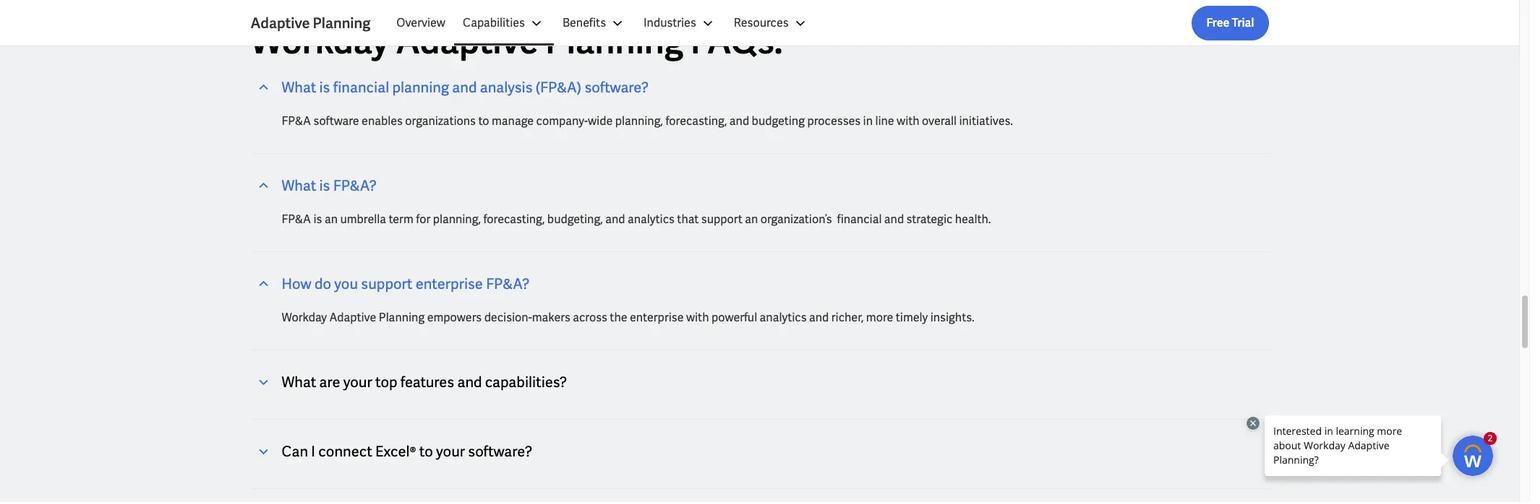 Task type: locate. For each thing, give the bounding box(es) containing it.
are
[[319, 373, 340, 392]]

and
[[452, 78, 477, 97], [730, 114, 749, 129], [605, 212, 625, 227], [884, 212, 904, 227], [809, 310, 829, 326], [457, 373, 482, 392]]

to left manage
[[478, 114, 489, 129]]

3 what from the top
[[282, 373, 316, 392]]

to inside dropdown button
[[419, 443, 433, 462]]

1 vertical spatial financial
[[837, 212, 882, 227]]

fp&a? up decision-
[[486, 275, 530, 294]]

is for financial
[[319, 78, 330, 97]]

support
[[701, 212, 742, 227], [361, 275, 413, 294]]

analytics left the that
[[628, 212, 675, 227]]

0 vertical spatial software?
[[585, 78, 649, 97]]

2 vertical spatial is
[[313, 212, 322, 227]]

what
[[282, 78, 316, 97], [282, 177, 316, 195], [282, 373, 316, 392]]

makers
[[532, 310, 570, 326]]

list
[[388, 6, 1269, 40]]

an left umbrella
[[325, 212, 338, 227]]

and right features on the left
[[457, 373, 482, 392]]

menu
[[388, 6, 818, 40]]

1 vertical spatial to
[[419, 443, 433, 462]]

workday adaptive planning empowers decision-makers across the enterprise with powerful analytics and richer, more timely insights.
[[282, 310, 975, 326]]

and down the what is financial planning and analysis (fp&a) software? dropdown button
[[730, 114, 749, 129]]

an
[[325, 212, 338, 227], [745, 212, 758, 227]]

what for what are your top features and capabilities?
[[282, 373, 316, 392]]

0 horizontal spatial adaptive
[[251, 14, 310, 33]]

0 vertical spatial to
[[478, 114, 489, 129]]

to for excel®
[[419, 443, 433, 462]]

0 vertical spatial your
[[343, 373, 372, 392]]

fp&a down what is fp&a?
[[282, 212, 311, 227]]

0 horizontal spatial planning
[[313, 14, 370, 33]]

0 vertical spatial workday
[[251, 19, 389, 64]]

is up software
[[319, 78, 330, 97]]

capabilities button
[[454, 6, 554, 40]]

1 vertical spatial workday
[[282, 310, 327, 326]]

0 horizontal spatial to
[[419, 443, 433, 462]]

fp&a left software
[[282, 114, 311, 129]]

1 horizontal spatial with
[[897, 114, 920, 129]]

1 horizontal spatial an
[[745, 212, 758, 227]]

analytics down how do you support enterprise fp&a? "dropdown button"
[[760, 310, 807, 326]]

you
[[334, 275, 358, 294]]

0 horizontal spatial fp&a?
[[333, 177, 377, 195]]

analytics
[[628, 212, 675, 227], [760, 310, 807, 326]]

0 vertical spatial what
[[282, 78, 316, 97]]

software? inside the what is financial planning and analysis (fp&a) software? dropdown button
[[585, 78, 649, 97]]

1 horizontal spatial adaptive
[[329, 310, 376, 326]]

can i connect excel® to your software? button
[[251, 443, 1269, 466]]

0 vertical spatial fp&a
[[282, 114, 311, 129]]

support right the that
[[701, 212, 742, 227]]

resources button
[[725, 6, 818, 40]]

your right are
[[343, 373, 372, 392]]

across
[[573, 310, 607, 326]]

an down what is fp&a? dropdown button
[[745, 212, 758, 227]]

1 what from the top
[[282, 78, 316, 97]]

workday for workday adaptive planning faqs.
[[251, 19, 389, 64]]

fp&a
[[282, 114, 311, 129], [282, 212, 311, 227]]

to right the excel® at bottom
[[419, 443, 433, 462]]

support right you
[[361, 275, 413, 294]]

software
[[313, 114, 359, 129]]

software?
[[585, 78, 649, 97], [468, 443, 532, 462]]

2 horizontal spatial planning
[[545, 19, 684, 64]]

1 vertical spatial fp&a
[[282, 212, 311, 227]]

adaptive planning
[[251, 14, 370, 33]]

adaptive for workday adaptive planning empowers decision-makers across the enterprise with powerful analytics and richer, more timely insights.
[[329, 310, 376, 326]]

fp&a? inside how do you support enterprise fp&a? "dropdown button"
[[486, 275, 530, 294]]

1 vertical spatial analytics
[[760, 310, 807, 326]]

planning for workday adaptive planning faqs.
[[545, 19, 684, 64]]

1 horizontal spatial software?
[[585, 78, 649, 97]]

enterprise
[[416, 275, 483, 294], [630, 310, 684, 326]]

with
[[897, 114, 920, 129], [686, 310, 709, 326]]

excel®
[[375, 443, 416, 462]]

to
[[478, 114, 489, 129], [419, 443, 433, 462]]

is down what is fp&a?
[[313, 212, 322, 227]]

financial
[[333, 78, 389, 97], [837, 212, 882, 227]]

fp&a? up umbrella
[[333, 177, 377, 195]]

with right line
[[897, 114, 920, 129]]

workday
[[251, 19, 389, 64], [282, 310, 327, 326]]

adaptive for workday adaptive planning faqs.
[[396, 19, 538, 64]]

financial left strategic at right top
[[837, 212, 882, 227]]

overview
[[396, 15, 445, 30]]

overview link
[[388, 6, 454, 40]]

1 horizontal spatial your
[[436, 443, 465, 462]]

1 horizontal spatial planning,
[[615, 114, 663, 129]]

0 vertical spatial is
[[319, 78, 330, 97]]

workday for workday adaptive planning empowers decision-makers across the enterprise with powerful analytics and richer, more timely insights.
[[282, 310, 327, 326]]

0 horizontal spatial an
[[325, 212, 338, 227]]

0 vertical spatial with
[[897, 114, 920, 129]]

resources
[[734, 15, 789, 30]]

1 horizontal spatial forecasting,
[[666, 114, 727, 129]]

what are your top features and capabilities?
[[282, 373, 567, 392]]

2 vertical spatial what
[[282, 373, 316, 392]]

0 vertical spatial financial
[[333, 78, 389, 97]]

0 horizontal spatial with
[[686, 310, 709, 326]]

enterprise up empowers
[[416, 275, 483, 294]]

financial up enables
[[333, 78, 389, 97]]

and left the richer,
[[809, 310, 829, 326]]

free trial link
[[1192, 6, 1269, 40]]

1 horizontal spatial fp&a?
[[486, 275, 530, 294]]

fp&a is an umbrella term for planning, forecasting, budgeting, and analytics that support an organization's  financial and strategic health.
[[282, 212, 991, 227]]

1 vertical spatial fp&a?
[[486, 275, 530, 294]]

0 horizontal spatial financial
[[333, 78, 389, 97]]

0 vertical spatial enterprise
[[416, 275, 483, 294]]

0 horizontal spatial forecasting,
[[483, 212, 545, 227]]

planning
[[313, 14, 370, 33], [545, 19, 684, 64], [379, 310, 425, 326]]

1 fp&a from the top
[[282, 114, 311, 129]]

0 vertical spatial support
[[701, 212, 742, 227]]

1 vertical spatial enterprise
[[630, 310, 684, 326]]

1 horizontal spatial financial
[[837, 212, 882, 227]]

0 vertical spatial fp&a?
[[333, 177, 377, 195]]

1 vertical spatial planning,
[[433, 212, 481, 227]]

2 horizontal spatial adaptive
[[396, 19, 538, 64]]

fp&a for what is fp&a?
[[282, 212, 311, 227]]

your right the excel® at bottom
[[436, 443, 465, 462]]

1 vertical spatial forecasting,
[[483, 212, 545, 227]]

planning, right wide
[[615, 114, 663, 129]]

forecasting,
[[666, 114, 727, 129], [483, 212, 545, 227]]

1 vertical spatial is
[[319, 177, 330, 195]]

1 vertical spatial support
[[361, 275, 413, 294]]

connect
[[318, 443, 372, 462]]

and left strategic at right top
[[884, 212, 904, 227]]

trial
[[1232, 15, 1254, 30]]

and up the organizations
[[452, 78, 477, 97]]

can
[[282, 443, 308, 462]]

0 horizontal spatial your
[[343, 373, 372, 392]]

is
[[319, 78, 330, 97], [319, 177, 330, 195], [313, 212, 322, 227]]

what are your top features and capabilities? button
[[251, 373, 1269, 396]]

top
[[375, 373, 397, 392]]

powerful
[[711, 310, 757, 326]]

with left powerful
[[686, 310, 709, 326]]

1 an from the left
[[325, 212, 338, 227]]

0 horizontal spatial support
[[361, 275, 413, 294]]

planning
[[392, 78, 449, 97]]

1 horizontal spatial enterprise
[[630, 310, 684, 326]]

support inside "dropdown button"
[[361, 275, 413, 294]]

how do you support enterprise fp&a? button
[[251, 275, 1269, 298]]

1 horizontal spatial planning
[[379, 310, 425, 326]]

organizations
[[405, 114, 476, 129]]

adaptive
[[251, 14, 310, 33], [396, 19, 538, 64], [329, 310, 376, 326]]

what is fp&a?
[[282, 177, 377, 195]]

2 what from the top
[[282, 177, 316, 195]]

planning, right for
[[433, 212, 481, 227]]

0 vertical spatial analytics
[[628, 212, 675, 227]]

enterprise right the
[[630, 310, 684, 326]]

planning,
[[615, 114, 663, 129], [433, 212, 481, 227]]

2 fp&a from the top
[[282, 212, 311, 227]]

forecasting, down the what is financial planning and analysis (fp&a) software? dropdown button
[[666, 114, 727, 129]]

fp&a for what is financial planning and analysis (fp&a) software?
[[282, 114, 311, 129]]

fp&a?
[[333, 177, 377, 195], [486, 275, 530, 294]]

more
[[866, 310, 893, 326]]

0 horizontal spatial analytics
[[628, 212, 675, 227]]

capabilities
[[463, 15, 525, 30]]

can i connect excel® to your software?
[[282, 443, 532, 462]]

wide
[[588, 114, 613, 129]]

processes
[[807, 114, 861, 129]]

1 horizontal spatial to
[[478, 114, 489, 129]]

1 vertical spatial what
[[282, 177, 316, 195]]

0 horizontal spatial enterprise
[[416, 275, 483, 294]]

is down software
[[319, 177, 330, 195]]

umbrella
[[340, 212, 386, 227]]

1 horizontal spatial analytics
[[760, 310, 807, 326]]

and right the budgeting,
[[605, 212, 625, 227]]

0 horizontal spatial software?
[[468, 443, 532, 462]]

0 horizontal spatial planning,
[[433, 212, 481, 227]]

what is fp&a? button
[[251, 177, 1269, 200]]

analysis
[[480, 78, 533, 97]]

forecasting, left the budgeting,
[[483, 212, 545, 227]]

1 vertical spatial software?
[[468, 443, 532, 462]]

your
[[343, 373, 372, 392], [436, 443, 465, 462]]



Task type: describe. For each thing, give the bounding box(es) containing it.
planning for workday adaptive planning empowers decision-makers across the enterprise with powerful analytics and richer, more timely insights.
[[379, 310, 425, 326]]

how do you support enterprise fp&a?
[[282, 275, 530, 294]]

2 an from the left
[[745, 212, 758, 227]]

budgeting,
[[547, 212, 603, 227]]

0 vertical spatial planning,
[[615, 114, 663, 129]]

1 horizontal spatial support
[[701, 212, 742, 227]]

what for what is financial planning and analysis (fp&a) software?
[[282, 78, 316, 97]]

faqs.
[[690, 19, 783, 64]]

to for organizations
[[478, 114, 489, 129]]

how
[[282, 275, 311, 294]]

timely
[[896, 310, 928, 326]]

do
[[315, 275, 331, 294]]

what is financial planning and analysis (fp&a) software? button
[[251, 78, 1269, 101]]

benefits button
[[554, 6, 635, 40]]

list containing overview
[[388, 6, 1269, 40]]

enables
[[362, 114, 403, 129]]

manage
[[492, 114, 534, 129]]

decision-
[[484, 310, 532, 326]]

free
[[1206, 15, 1230, 30]]

i
[[311, 443, 315, 462]]

menu containing overview
[[388, 6, 818, 40]]

initiatives.
[[959, 114, 1013, 129]]

richer,
[[831, 310, 864, 326]]

1 vertical spatial with
[[686, 310, 709, 326]]

(fp&a)
[[536, 78, 582, 97]]

capabilities?
[[485, 373, 567, 392]]

fp&a? inside what is fp&a? dropdown button
[[333, 177, 377, 195]]

industries button
[[635, 6, 725, 40]]

term
[[389, 212, 413, 227]]

budgeting
[[752, 114, 805, 129]]

is for fp&a?
[[319, 177, 330, 195]]

fp&a software enables organizations to manage company-wide planning, forecasting, and budgeting processes in line with overall initiatives.
[[282, 114, 1013, 129]]

in
[[863, 114, 873, 129]]

financial inside dropdown button
[[333, 78, 389, 97]]

empowers
[[427, 310, 482, 326]]

1 vertical spatial your
[[436, 443, 465, 462]]

benefits
[[563, 15, 606, 30]]

adaptive planning link
[[251, 13, 388, 33]]

strategic
[[906, 212, 953, 227]]

industries
[[644, 15, 696, 30]]

for
[[416, 212, 430, 227]]

software? inside can i connect excel® to your software? dropdown button
[[468, 443, 532, 462]]

free trial
[[1206, 15, 1254, 30]]

what is financial planning and analysis (fp&a) software?
[[282, 78, 649, 97]]

that
[[677, 212, 699, 227]]

is for an
[[313, 212, 322, 227]]

insights.
[[930, 310, 975, 326]]

0 vertical spatial forecasting,
[[666, 114, 727, 129]]

what for what is fp&a?
[[282, 177, 316, 195]]

the
[[610, 310, 627, 326]]

health.
[[955, 212, 991, 227]]

workday adaptive planning faqs.
[[251, 19, 783, 64]]

company-
[[536, 114, 588, 129]]

enterprise inside "dropdown button"
[[416, 275, 483, 294]]

features
[[401, 373, 454, 392]]

overall
[[922, 114, 957, 129]]

line
[[875, 114, 894, 129]]



Task type: vqa. For each thing, say whether or not it's contained in the screenshot.
the and
yes



